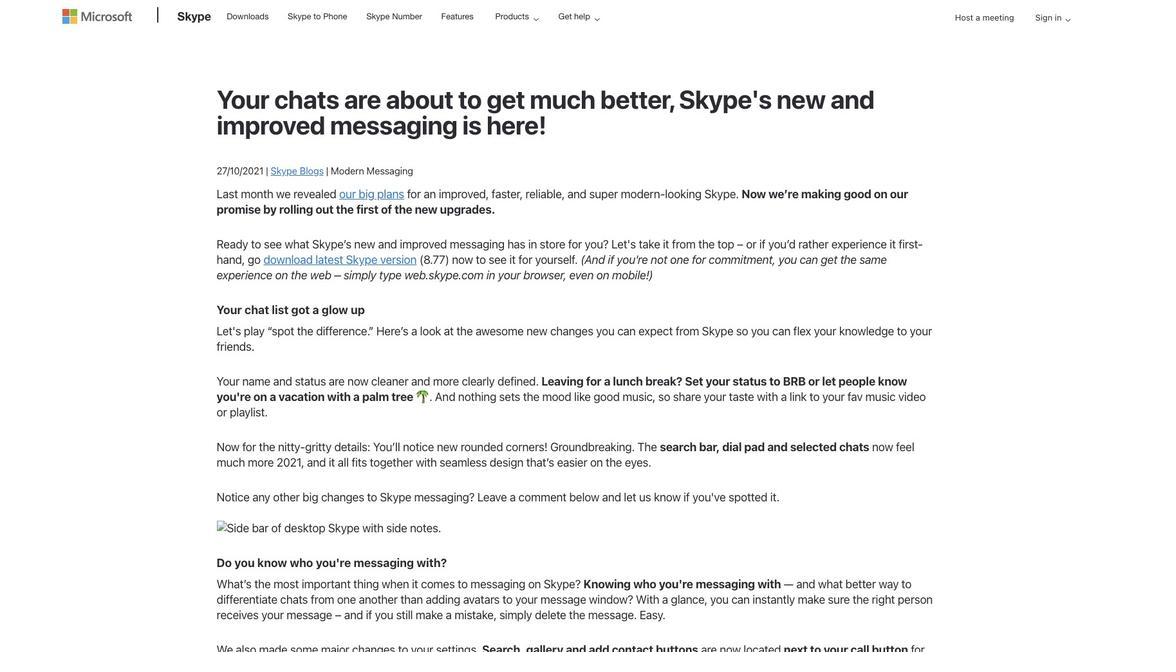 Task type: vqa. For each thing, say whether or not it's contained in the screenshot.
'month' in the starts from $11.89 per month
no



Task type: locate. For each thing, give the bounding box(es) containing it.
microsoft image
[[62, 9, 132, 24]]

all
[[338, 456, 349, 469]]

0 horizontal spatial changes
[[321, 490, 364, 504]]

one down 'thing'
[[337, 593, 356, 606]]

0 vertical spatial know
[[878, 375, 907, 388]]

1 vertical spatial improved
[[400, 238, 447, 251]]

or inside leaving for a lunch break? set your status to brb or let people know you're on a vacation with a palm tree 🌴
[[808, 375, 820, 388]]

search
[[660, 440, 697, 454]]

1 vertical spatial so
[[659, 390, 671, 404]]

differentiate
[[217, 593, 277, 606]]

lunch
[[613, 375, 643, 388]]

from inside — and what better way to differentiate chats from one another than adding avatars to your message window? with a glance, you can instantly make sure the right person receives your message – and if you still make a mistake, simply delete the message. easy.
[[311, 593, 334, 606]]

0 vertical spatial experience
[[832, 238, 887, 251]]

2 vertical spatial or
[[217, 406, 227, 419]]

now for are
[[348, 375, 369, 388]]

for up like
[[586, 375, 602, 388]]

0 vertical spatial big
[[359, 187, 374, 201]]

about
[[386, 84, 453, 114]]

your down the differentiate
[[262, 608, 284, 622]]

experience inside (and if you're not one for commitment, you can get the same experience on the web – simply type web.skype.com in your browser, even on mobile!)
[[217, 268, 272, 282]]

now for we're
[[742, 187, 766, 201]]

from inside ready to see what skype's new and improved messaging has in store for you? let's take it from the top – or if you'd rather experience it first- hand, go
[[672, 238, 696, 251]]

arrow down image
[[1061, 12, 1076, 28]]

| up month
[[266, 165, 268, 176]]

one inside (and if you're not one for commitment, you can get the same experience on the web – simply type web.skype.com in your browser, even on mobile!)
[[670, 253, 689, 267]]

improved,
[[439, 187, 489, 201]]

make down adding
[[416, 608, 443, 622]]

people
[[839, 375, 876, 388]]

dial
[[723, 440, 742, 454]]

your for your chat list got a glow up
[[217, 303, 242, 317]]

web
[[310, 268, 332, 282]]

1 horizontal spatial so
[[736, 324, 748, 338]]

experience
[[832, 238, 887, 251], [217, 268, 272, 282]]

for inside (and if you're not one for commitment, you can get the same experience on the web – simply type web.skype.com in your browser, even on mobile!)
[[692, 253, 706, 267]]

for right not
[[692, 253, 706, 267]]

with down notice
[[416, 456, 437, 469]]

for inside leaving for a lunch break? set your status to brb or let people know you're on a vacation with a palm tree 🌴
[[586, 375, 602, 388]]

0 horizontal spatial let
[[624, 490, 637, 504]]

1 horizontal spatial or
[[746, 238, 757, 251]]

on down (and
[[597, 268, 609, 282]]

now for (8.77)
[[452, 253, 473, 267]]

can inside (and if you're not one for commitment, you can get the same experience on the web – simply type web.skype.com in your browser, even on mobile!)
[[800, 253, 818, 267]]

simply
[[344, 268, 376, 282], [500, 608, 532, 622]]

sure
[[828, 593, 850, 606]]

1 horizontal spatial simply
[[500, 608, 532, 622]]

let's
[[612, 238, 636, 251], [217, 324, 241, 338]]

in right web.skype.com
[[487, 268, 495, 282]]

navigation
[[945, 1, 1076, 44]]

skype left "phone"
[[288, 12, 311, 21]]

to left brb
[[770, 375, 781, 388]]

0 vertical spatial simply
[[344, 268, 376, 282]]

first
[[356, 203, 379, 216]]

here's
[[376, 324, 409, 338]]

what
[[285, 238, 309, 251], [818, 577, 843, 591]]

side bar of desktop skype with side notes. image
[[217, 521, 685, 536]]

you're inside leaving for a lunch break? set your status to brb or let people know you're on a vacation with a palm tree 🌴
[[217, 390, 251, 404]]

1 horizontal spatial now
[[742, 187, 766, 201]]

1 horizontal spatial |
[[326, 165, 328, 176]]

fits
[[352, 456, 367, 469]]

a inside let's play "spot the difference." here's a look at the awesome new changes you can expect from skype so you can flex your knowledge to your friends.
[[411, 324, 417, 338]]

defined.
[[498, 375, 539, 388]]

0 horizontal spatial what
[[285, 238, 309, 251]]

0 vertical spatial let's
[[612, 238, 636, 251]]

products
[[495, 12, 529, 21]]

to right knowledge
[[897, 324, 907, 338]]

the left eyes.
[[606, 456, 622, 469]]

if inside — and what better way to differentiate chats from one another than adding avatars to your message window? with a glance, you can instantly make sure the right person receives your message – and if you still make a mistake, simply delete the message. easy.
[[366, 608, 372, 622]]

your right knowledge
[[910, 324, 932, 338]]

for left the an
[[407, 187, 421, 201]]

0 vertical spatial who
[[290, 556, 313, 570]]

2 status from the left
[[733, 375, 767, 388]]

messaging up glance, on the bottom of page
[[696, 577, 755, 591]]

out
[[316, 203, 334, 216]]

messaging up when
[[354, 556, 414, 570]]

first-
[[899, 238, 923, 251]]

0 vertical spatial now
[[742, 187, 766, 201]]

skype number link
[[361, 1, 428, 32]]

1 vertical spatial or
[[808, 375, 820, 388]]

0 vertical spatial are
[[344, 84, 381, 114]]

and inside ready to see what skype's new and improved messaging has in store for you? let's take it from the top – or if you'd rather experience it first- hand, go
[[378, 238, 397, 251]]

for down playlist.
[[242, 440, 256, 454]]

0 vertical spatial –
[[737, 238, 744, 251]]

see inside ready to see what skype's new and improved messaging has in store for you? let's take it from the top – or if you'd rather experience it first- hand, go
[[264, 238, 282, 251]]

it up "than"
[[412, 577, 418, 591]]

got
[[291, 303, 310, 317]]

see
[[264, 238, 282, 251], [489, 253, 507, 267]]

that's
[[526, 456, 554, 469]]

1 vertical spatial know
[[654, 490, 681, 504]]

2 your from the top
[[217, 303, 242, 317]]

get help button
[[548, 1, 610, 32]]

or inside ready to see what skype's new and improved messaging has in store for you? let's take it from the top – or if you'd rather experience it first- hand, go
[[746, 238, 757, 251]]

if right (and
[[608, 253, 614, 267]]

1 vertical spatial now
[[217, 440, 240, 454]]

0 horizontal spatial get
[[487, 84, 525, 114]]

more left 2021,
[[248, 456, 274, 469]]

1 vertical spatial one
[[337, 593, 356, 606]]

upgrades.
[[440, 203, 495, 216]]

our down modern
[[339, 187, 356, 201]]

products button
[[484, 1, 549, 32]]

a right "host"
[[976, 12, 981, 23]]

1 horizontal spatial more
[[433, 375, 459, 388]]

status inside leaving for a lunch break? set your status to brb or let people know you're on a vacation with a palm tree 🌴
[[733, 375, 767, 388]]

features link
[[436, 1, 480, 32]]

in inside ready to see what skype's new and improved messaging has in store for you? let's take it from the top – or if you'd rather experience it first- hand, go
[[528, 238, 537, 251]]

1 horizontal spatial good
[[844, 187, 872, 201]]

1 vertical spatial get
[[821, 253, 838, 267]]

messaging down upgrades.
[[450, 238, 505, 251]]

download latest skype version (8.77) now to see it for yourself.
[[264, 253, 581, 267]]

1 horizontal spatial get
[[821, 253, 838, 267]]

good right making
[[844, 187, 872, 201]]

can left flex
[[772, 324, 791, 338]]

1 vertical spatial big
[[303, 490, 318, 504]]

1 horizontal spatial what
[[818, 577, 843, 591]]

on down name
[[254, 390, 267, 404]]

more inside now feel much more 2021, and it all fits together with seamless design that's easier on the eyes.
[[248, 456, 274, 469]]

reliable,
[[526, 187, 565, 201]]

0 vertical spatial your
[[217, 84, 269, 114]]

0 horizontal spatial |
[[266, 165, 268, 176]]

0 horizontal spatial message
[[287, 608, 332, 622]]

for left you? on the top of page
[[568, 238, 582, 251]]

– inside — and what better way to differentiate chats from one another than adding avatars to your message window? with a glance, you can instantly make sure the right person receives your message – and if you still make a mistake, simply delete the message. easy.
[[335, 608, 341, 622]]

up
[[351, 303, 365, 317]]

simply inside (and if you're not one for commitment, you can get the same experience on the web – simply type web.skype.com in your browser, even on mobile!)
[[344, 268, 376, 282]]

fav
[[848, 390, 863, 404]]

changes inside let's play "spot the difference." here's a look at the awesome new changes you can expect from skype so you can flex your knowledge to your friends.
[[550, 324, 594, 338]]

1 vertical spatial make
[[416, 608, 443, 622]]

1 horizontal spatial one
[[670, 253, 689, 267]]

status up vacation
[[295, 375, 326, 388]]

1 horizontal spatial experience
[[832, 238, 887, 251]]

improved inside ready to see what skype's new and improved messaging has in store for you? let's take it from the top – or if you'd rather experience it first- hand, go
[[400, 238, 447, 251]]

easier
[[557, 456, 588, 469]]

get help
[[559, 12, 590, 21]]

know inside leaving for a lunch break? set your status to brb or let people know you're on a vacation with a palm tree 🌴
[[878, 375, 907, 388]]

changes
[[550, 324, 594, 338], [321, 490, 364, 504]]

new
[[777, 84, 826, 114], [415, 203, 438, 216], [354, 238, 375, 251], [527, 324, 548, 338], [437, 440, 458, 454]]

store
[[540, 238, 566, 251]]

or up commitment,
[[746, 238, 757, 251]]

2 horizontal spatial know
[[878, 375, 907, 388]]

to right about
[[458, 84, 482, 114]]

good
[[844, 187, 872, 201], [594, 390, 620, 404]]

menu bar
[[945, 1, 1076, 44]]

0 horizontal spatial now
[[348, 375, 369, 388]]

1 vertical spatial now
[[348, 375, 369, 388]]

simply down download latest skype version "link"
[[344, 268, 376, 282]]

2 vertical spatial know
[[257, 556, 287, 570]]

2 our from the left
[[890, 187, 908, 201]]

in right sign
[[1055, 12, 1062, 23]]

share
[[673, 390, 701, 404]]

skype up set
[[702, 324, 734, 338]]

you down you'd at top right
[[779, 253, 797, 267]]

big right other
[[303, 490, 318, 504]]

more
[[433, 375, 459, 388], [248, 456, 274, 469]]

now we're making good on our promise by rolling out the first of the new upgrades.
[[217, 187, 908, 216]]

important
[[302, 577, 351, 591]]

so inside . and nothing sets the mood like good music, so share your taste with a link to your fav music video or playlist.
[[659, 390, 671, 404]]

0 vertical spatial much
[[530, 84, 596, 114]]

message down important
[[287, 608, 332, 622]]

or for fav
[[217, 406, 227, 419]]

mistake,
[[455, 608, 497, 622]]

a left lunch
[[604, 375, 611, 388]]

1 horizontal spatial much
[[530, 84, 596, 114]]

0 horizontal spatial see
[[264, 238, 282, 251]]

you're up playlist.
[[217, 390, 251, 404]]

let's inside let's play "spot the difference." here's a look at the awesome new changes you can expect from skype so you can flex your knowledge to your friends.
[[217, 324, 241, 338]]

|
[[266, 165, 268, 176], [326, 165, 328, 176]]

0 horizontal spatial so
[[659, 390, 671, 404]]

from inside let's play "spot the difference." here's a look at the awesome new changes you can expect from skype so you can flex your knowledge to your friends.
[[676, 324, 699, 338]]

1 vertical spatial see
[[489, 253, 507, 267]]

so down break?
[[659, 390, 671, 404]]

0 horizontal spatial simply
[[344, 268, 376, 282]]

0 horizontal spatial let's
[[217, 324, 241, 338]]

0 horizontal spatial more
[[248, 456, 274, 469]]

big up first
[[359, 187, 374, 201]]

0 vertical spatial more
[[433, 375, 459, 388]]

1 horizontal spatial let
[[822, 375, 836, 388]]

2 vertical spatial in
[[487, 268, 495, 282]]

2 | from the left
[[326, 165, 328, 176]]

a left link
[[781, 390, 787, 404]]

0 horizontal spatial good
[[594, 390, 620, 404]]

0 horizontal spatial know
[[257, 556, 287, 570]]

1 vertical spatial what
[[818, 577, 843, 591]]

the
[[336, 203, 354, 216], [395, 203, 412, 216], [699, 238, 715, 251], [841, 253, 857, 267], [291, 268, 307, 282], [297, 324, 313, 338], [457, 324, 473, 338], [523, 390, 540, 404], [259, 440, 275, 454], [606, 456, 622, 469], [254, 577, 271, 591], [853, 593, 869, 606], [569, 608, 586, 622]]

2 vertical spatial now
[[872, 440, 893, 454]]

to up go
[[251, 238, 261, 251]]

a left look
[[411, 324, 417, 338]]

video
[[899, 390, 926, 404]]

0 horizontal spatial or
[[217, 406, 227, 419]]

make left sure
[[798, 593, 825, 606]]

a left palm
[[353, 390, 360, 404]]

better
[[846, 577, 876, 591]]

on inside leaving for a lunch break? set your status to brb or let people know you're on a vacation with a palm tree 🌴
[[254, 390, 267, 404]]

2 vertical spatial from
[[311, 593, 334, 606]]

the left top
[[699, 238, 715, 251]]

or
[[746, 238, 757, 251], [808, 375, 820, 388], [217, 406, 227, 419]]

a down adding
[[446, 608, 452, 622]]

0 vertical spatial chats
[[274, 84, 339, 114]]

to down what's the most important thing when it comes to messaging on skype? knowing who you're messaging with
[[503, 593, 513, 606]]

details:
[[334, 440, 370, 454]]

1 vertical spatial –
[[334, 268, 341, 282]]

right
[[872, 593, 895, 606]]

so left flex
[[736, 324, 748, 338]]

messaging?
[[414, 490, 475, 504]]

much inside now feel much more 2021, and it all fits together with seamless design that's easier on the eyes.
[[217, 456, 245, 469]]

chats inside "your chats are about to get much better, skype's new and improved messaging is here!"
[[274, 84, 339, 114]]

0 vertical spatial so
[[736, 324, 748, 338]]

the
[[638, 440, 657, 454]]

messaging inside ready to see what skype's new and improved messaging has in store for you? let's take it from the top – or if you'd rather experience it first- hand, go
[[450, 238, 505, 251]]

do you know who you're messaging with?
[[217, 556, 447, 570]]

make
[[798, 593, 825, 606], [416, 608, 443, 622]]

much
[[530, 84, 596, 114], [217, 456, 245, 469]]

now up palm
[[348, 375, 369, 388]]

0 vertical spatial message
[[541, 593, 586, 606]]

on right making
[[874, 187, 888, 201]]

in inside (and if you're not one for commitment, you can get the same experience on the web – simply type web.skype.com in your browser, even on mobile!)
[[487, 268, 495, 282]]

0 vertical spatial changes
[[550, 324, 594, 338]]

0 horizontal spatial status
[[295, 375, 326, 388]]

the down got
[[297, 324, 313, 338]]

0 vertical spatial what
[[285, 238, 309, 251]]

your inside leaving for a lunch break? set your status to brb or let people know you're on a vacation with a palm tree 🌴
[[706, 375, 730, 388]]

is here!
[[462, 109, 547, 140]]

0 vertical spatial in
[[1055, 12, 1062, 23]]

1 horizontal spatial changes
[[550, 324, 594, 338]]

0 vertical spatial now
[[452, 253, 473, 267]]

1 vertical spatial let's
[[217, 324, 241, 338]]

3 your from the top
[[217, 375, 240, 388]]

1 vertical spatial who
[[633, 577, 657, 591]]

host a meeting link
[[945, 1, 1025, 34]]

are down the 'difference."'
[[329, 375, 345, 388]]

0 horizontal spatial improved
[[217, 109, 325, 140]]

a right leave
[[510, 490, 516, 504]]

what inside — and what better way to differentiate chats from one another than adding avatars to your message window? with a glance, you can instantly make sure the right person receives your message – and if you still make a mistake, simply delete the message. easy.
[[818, 577, 843, 591]]

1 horizontal spatial our
[[890, 187, 908, 201]]

who up "with"
[[633, 577, 657, 591]]

on inside now we're making good on our promise by rolling out the first of the new upgrades.
[[874, 187, 888, 201]]

notice
[[403, 440, 434, 454]]

let left us
[[624, 490, 637, 504]]

for down has
[[519, 253, 532, 267]]

if down another
[[366, 608, 372, 622]]

commitment,
[[709, 253, 776, 267]]

what up sure
[[818, 577, 843, 591]]

to inside "your chats are about to get much better, skype's new and improved messaging is here!"
[[458, 84, 482, 114]]

in inside navigation
[[1055, 12, 1062, 23]]

your for your chats are about to get much better, skype's new and improved messaging is here!
[[217, 84, 269, 114]]

0 vertical spatial good
[[844, 187, 872, 201]]

now inside now we're making good on our promise by rolling out the first of the new upgrades.
[[742, 187, 766, 201]]

1 vertical spatial your
[[217, 303, 242, 317]]

you're up mobile!)
[[617, 253, 648, 267]]

are left about
[[344, 84, 381, 114]]

0 horizontal spatial now
[[217, 440, 240, 454]]

now
[[452, 253, 473, 267], [348, 375, 369, 388], [872, 440, 893, 454]]

friends.
[[217, 340, 255, 353]]

your right set
[[706, 375, 730, 388]]

looking
[[665, 187, 702, 201]]

let left people
[[822, 375, 836, 388]]

it left all
[[329, 456, 335, 469]]

2 horizontal spatial or
[[808, 375, 820, 388]]

your for your name and status are now cleaner and more clearly defined.
[[217, 375, 240, 388]]

taste
[[729, 390, 754, 404]]

go
[[248, 253, 261, 267]]

or inside . and nothing sets the mood like good music, so share your taste with a link to your fav music video or playlist.
[[217, 406, 227, 419]]

1 horizontal spatial who
[[633, 577, 657, 591]]

1 status from the left
[[295, 375, 326, 388]]

1 horizontal spatial in
[[528, 238, 537, 251]]

the left nitty- at the left bottom of page
[[259, 440, 275, 454]]

of
[[381, 203, 392, 216]]

1 horizontal spatial know
[[654, 490, 681, 504]]

still
[[396, 608, 413, 622]]

0 vertical spatial make
[[798, 593, 825, 606]]

good right like
[[594, 390, 620, 404]]

– inside (and if you're not one for commitment, you can get the same experience on the web – simply type web.skype.com in your browser, even on mobile!)
[[334, 268, 341, 282]]

1 your from the top
[[217, 84, 269, 114]]

to down together
[[367, 490, 377, 504]]

web.skype.com
[[405, 268, 484, 282]]

good inside now we're making good on our promise by rolling out the first of the new upgrades.
[[844, 187, 872, 201]]

notice
[[217, 490, 250, 504]]

1 | from the left
[[266, 165, 268, 176]]

can
[[800, 253, 818, 267], [618, 324, 636, 338], [772, 324, 791, 338], [732, 593, 750, 606]]

message down the skype?
[[541, 593, 586, 606]]

playlist.
[[230, 406, 268, 419]]

0 vertical spatial improved
[[217, 109, 325, 140]]

on down the groundbreaking.
[[590, 456, 603, 469]]

from right expect
[[676, 324, 699, 338]]

what up download
[[285, 238, 309, 251]]

new inside ready to see what skype's new and improved messaging has in store for you? let's take it from the top – or if you'd rather experience it first- hand, go
[[354, 238, 375, 251]]

1 vertical spatial in
[[528, 238, 537, 251]]

to right link
[[810, 390, 820, 404]]

from down important
[[311, 593, 334, 606]]

on left the skype?
[[528, 577, 541, 591]]

0 vertical spatial from
[[672, 238, 696, 251]]

what's the most important thing when it comes to messaging on skype? knowing who you're messaging with
[[217, 577, 781, 591]]

now left feel
[[872, 440, 893, 454]]

– inside ready to see what skype's new and improved messaging has in store for you? let's take it from the top – or if you'd rather experience it first- hand, go
[[737, 238, 744, 251]]

0 horizontal spatial our
[[339, 187, 356, 201]]

– right top
[[737, 238, 744, 251]]

more up and
[[433, 375, 459, 388]]

now left we're
[[742, 187, 766, 201]]

2 vertical spatial your
[[217, 375, 240, 388]]

skype inside let's play "spot the difference." here's a look at the awesome new changes you can expect from skype so you can flex your knowledge to your friends.
[[702, 324, 734, 338]]

music
[[866, 390, 896, 404]]

experience down go
[[217, 268, 272, 282]]

1 vertical spatial much
[[217, 456, 245, 469]]

so inside let's play "spot the difference." here's a look at the awesome new changes you can expect from skype so you can flex your knowledge to your friends.
[[736, 324, 748, 338]]

it inside now feel much more 2021, and it all fits together with seamless design that's easier on the eyes.
[[329, 456, 335, 469]]

your inside "your chats are about to get much better, skype's new and improved messaging is here!"
[[217, 84, 269, 114]]

1 vertical spatial more
[[248, 456, 274, 469]]

plans
[[377, 187, 404, 201]]

1 horizontal spatial let's
[[612, 238, 636, 251]]

1 vertical spatial message
[[287, 608, 332, 622]]

changes up leaving on the bottom of the page
[[550, 324, 594, 338]]

host a meeting
[[955, 12, 1014, 23]]

0 vertical spatial or
[[746, 238, 757, 251]]

1 horizontal spatial status
[[733, 375, 767, 388]]

1 our from the left
[[339, 187, 356, 201]]



Task type: describe. For each thing, give the bounding box(es) containing it.
any
[[252, 490, 270, 504]]

with inside . and nothing sets the mood like good music, so share your taste with a link to your fav music video or playlist.
[[757, 390, 778, 404]]

difference."
[[316, 324, 374, 338]]

experience inside ready to see what skype's new and improved messaging has in store for you? let's take it from the top – or if you'd rather experience it first- hand, go
[[832, 238, 887, 251]]

skype left downloads "link"
[[177, 9, 211, 23]]

or for the
[[746, 238, 757, 251]]

0 horizontal spatial make
[[416, 608, 443, 622]]

play
[[244, 324, 265, 338]]

to up 'person'
[[902, 577, 912, 591]]

promise
[[217, 203, 261, 216]]

1 vertical spatial changes
[[321, 490, 364, 504]]

we're
[[769, 187, 799, 201]]

host
[[955, 12, 974, 23]]

comes
[[421, 577, 455, 591]]

your left taste
[[704, 390, 726, 404]]

the right delete
[[569, 608, 586, 622]]

simply inside — and what better way to differentiate chats from one another than adding avatars to your message window? with a glance, you can instantly make sure the right person receives your message – and if you still make a mistake, simply delete the message. easy.
[[500, 608, 532, 622]]

skype's
[[312, 238, 352, 251]]

we
[[276, 187, 291, 201]]

you down another
[[375, 608, 393, 622]]

making
[[801, 187, 841, 201]]

a inside . and nothing sets the mood like good music, so share your taste with a link to your fav music video or playlist.
[[781, 390, 787, 404]]

skype blogs link
[[271, 165, 324, 176]]

now inside now feel much more 2021, and it all fits together with seamless design that's easier on the eyes.
[[872, 440, 893, 454]]

it right take
[[663, 238, 669, 251]]

the up the differentiate
[[254, 577, 271, 591]]

good inside . and nothing sets the mood like good music, so share your taste with a link to your fav music video or playlist.
[[594, 390, 620, 404]]

month
[[241, 187, 273, 201]]

the right out
[[336, 203, 354, 216]]

1 vertical spatial let
[[624, 490, 637, 504]]

the down 'better'
[[853, 593, 869, 606]]

you'd
[[769, 238, 796, 251]]

you right glance, on the bottom of page
[[710, 593, 729, 606]]

better,
[[600, 84, 674, 114]]

sign in link
[[1025, 1, 1076, 34]]

last
[[217, 187, 238, 201]]

awesome
[[476, 324, 524, 338]]

comment
[[519, 490, 567, 504]]

to inside let's play "spot the difference." here's a look at the awesome new changes you can expect from skype so you can flex your knowledge to your friends.
[[897, 324, 907, 338]]

skype number
[[366, 12, 422, 21]]

the right 'at'
[[457, 324, 473, 338]]

than
[[401, 593, 423, 606]]

a right "with"
[[662, 593, 668, 606]]

music,
[[623, 390, 656, 404]]

leaving
[[542, 375, 584, 388]]

your inside (and if you're not one for commitment, you can get the same experience on the web – simply type web.skype.com in your browser, even on mobile!)
[[498, 268, 521, 282]]

ready to see what skype's new and improved messaging has in store for you? let's take it from the top – or if you'd rather experience it first- hand, go
[[217, 238, 923, 267]]

and inside "your chats are about to get much better, skype's new and improved messaging is here!"
[[831, 84, 875, 114]]

your left "fav"
[[823, 390, 845, 404]]

skype?
[[544, 577, 581, 591]]

get
[[559, 12, 572, 21]]

new inside let's play "spot the difference." here's a look at the awesome new changes you can expect from skype so you can flex your knowledge to your friends.
[[527, 324, 548, 338]]

navigation containing host a meeting
[[945, 1, 1076, 44]]

much inside "your chats are about to get much better, skype's new and improved messaging is here!"
[[530, 84, 596, 114]]

type
[[379, 268, 402, 282]]

to inside leaving for a lunch break? set your status to brb or let people know you're on a vacation with a palm tree 🌴
[[770, 375, 781, 388]]

​
[[782, 490, 782, 504]]

on down download
[[275, 268, 288, 282]]

and inside now feel much more 2021, and it all fits together with seamless design that's easier on the eyes.
[[307, 456, 326, 469]]

skype to phone
[[288, 12, 347, 21]]

the right of
[[395, 203, 412, 216]]

you inside (and if you're not one for commitment, you can get the same experience on the web – simply type web.skype.com in your browser, even on mobile!)
[[779, 253, 797, 267]]

get inside "your chats are about to get much better, skype's new and improved messaging is here!"
[[487, 84, 525, 114]]

🌴
[[416, 390, 429, 404]]

sign
[[1036, 12, 1053, 23]]

other
[[273, 490, 300, 504]]

download latest skype version link
[[264, 253, 417, 267]]

below
[[569, 490, 600, 504]]

faster,
[[492, 187, 523, 201]]

look
[[420, 324, 441, 338]]

—
[[784, 577, 794, 591]]

if inside ready to see what skype's new and improved messaging has in store for you? let's take it from the top – or if you'd rather experience it first- hand, go
[[760, 238, 766, 251]]

with
[[636, 593, 660, 606]]

cleaner
[[371, 375, 409, 388]]

your chats are about to get much better, skype's new and improved messaging is here!
[[217, 84, 875, 140]]

chats inside — and what better way to differentiate chats from one another than adding avatars to your message window? with a glance, you can instantly make sure the right person receives your message – and if you still make a mistake, simply delete the message. easy.
[[280, 593, 308, 606]]

our inside now we're making good on our promise by rolling out the first of the new upgrades.
[[890, 187, 908, 201]]

a down name
[[270, 390, 276, 404]]

person
[[898, 593, 933, 606]]

your up delete
[[516, 593, 538, 606]]

1 horizontal spatial make
[[798, 593, 825, 606]]

the inside . and nothing sets the mood like good music, so share your taste with a link to your fav music video or playlist.
[[523, 390, 540, 404]]

the left same
[[841, 253, 857, 267]]

let inside leaving for a lunch break? set your status to brb or let people know you're on a vacation with a palm tree 🌴
[[822, 375, 836, 388]]

you've
[[693, 490, 726, 504]]

palm
[[362, 390, 389, 404]]

skype's
[[679, 84, 772, 114]]

adding
[[426, 593, 461, 606]]

skype right "latest"
[[346, 253, 378, 267]]

messaging
[[367, 165, 413, 176]]

our big plans link
[[339, 187, 404, 201]]

with inside leaving for a lunch break? set your status to brb or let people know you're on a vacation with a palm tree 🌴
[[327, 390, 351, 404]]

get inside (and if you're not one for commitment, you can get the same experience on the web – simply type web.skype.com in your browser, even on mobile!)
[[821, 253, 838, 267]]

skype left number
[[366, 12, 390, 21]]

mobile!)
[[612, 268, 653, 282]]

2021,
[[277, 456, 304, 469]]

0 horizontal spatial big
[[303, 490, 318, 504]]

expect
[[639, 324, 673, 338]]

.
[[429, 390, 432, 404]]

chat
[[245, 303, 269, 317]]

flex
[[794, 324, 811, 338]]

0 horizontal spatial who
[[290, 556, 313, 570]]

can left expect
[[618, 324, 636, 338]]

you left flex
[[751, 324, 770, 338]]

to up avatars
[[458, 577, 468, 591]]

now feel much more 2021, and it all fits together with seamless design that's easier on the eyes.
[[217, 440, 915, 469]]

messaging inside "your chats are about to get much better, skype's new and improved messaging is here!"
[[330, 109, 458, 140]]

it left first-
[[890, 238, 896, 251]]

at
[[444, 324, 454, 338]]

top
[[718, 238, 734, 251]]

1 horizontal spatial see
[[489, 253, 507, 267]]

selected
[[790, 440, 837, 454]]

skype down together
[[380, 490, 411, 504]]

a right got
[[313, 303, 319, 317]]

"spot
[[267, 324, 294, 338]]

on inside now feel much more 2021, and it all fits together with seamless design that's easier on the eyes.
[[590, 456, 603, 469]]

do
[[217, 556, 232, 570]]

skype up we
[[271, 165, 297, 176]]

you're inside (and if you're not one for commitment, you can get the same experience on the web – simply type web.skype.com in your browser, even on mobile!)
[[617, 253, 648, 267]]

your right flex
[[814, 324, 837, 338]]

the down download
[[291, 268, 307, 282]]

to left "phone"
[[314, 12, 321, 21]]

to inside ready to see what skype's new and improved messaging has in store for you? let's take it from the top – or if you'd rather experience it first- hand, go
[[251, 238, 261, 251]]

new inside now we're making good on our promise by rolling out the first of the new upgrades.
[[415, 203, 438, 216]]

avatars
[[463, 593, 500, 606]]

you left expect
[[596, 324, 615, 338]]

not
[[651, 253, 667, 267]]

one inside — and what better way to differentiate chats from one another than adding avatars to your message window? with a glance, you can instantly make sure the right person receives your message – and if you still make a mistake, simply delete the message. easy.
[[337, 593, 356, 606]]

modern-
[[621, 187, 665, 201]]

let's inside ready to see what skype's new and improved messaging has in store for you? let's take it from the top – or if you'd rather experience it first- hand, go
[[612, 238, 636, 251]]

phone
[[323, 12, 347, 21]]

feel
[[896, 440, 915, 454]]

messaging up avatars
[[471, 577, 526, 591]]

leaving for a lunch break? set your status to brb or let people know you're on a vacation with a palm tree 🌴
[[217, 375, 907, 404]]

if left you've
[[684, 490, 690, 504]]

with inside now feel much more 2021, and it all fits together with seamless design that's easier on the eyes.
[[416, 456, 437, 469]]

like
[[574, 390, 591, 404]]

what inside ready to see what skype's new and improved messaging has in store for you? let's take it from the top – or if you'd rather experience it first- hand, go
[[285, 238, 309, 251]]

now for the nitty-gritty details: you'll notice new rounded corners! groundbreaking. the search bar, dial pad and selected chats
[[217, 440, 870, 454]]

improved inside "your chats are about to get much better, skype's new and improved messaging is here!"
[[217, 109, 325, 140]]

new inside "your chats are about to get much better, skype's new and improved messaging is here!"
[[777, 84, 826, 114]]

way
[[879, 577, 899, 591]]

even
[[570, 268, 594, 282]]

same
[[860, 253, 887, 267]]

meeting
[[983, 12, 1014, 23]]

it down has
[[510, 253, 516, 267]]

browser,
[[524, 268, 567, 282]]

modern
[[331, 165, 364, 176]]

easy.
[[640, 608, 666, 622]]

to up web.skype.com
[[476, 253, 486, 267]]

rather
[[799, 238, 829, 251]]

you right do at the bottom of page
[[235, 556, 255, 570]]

rolling
[[279, 203, 313, 216]]

menu bar containing host a meeting
[[945, 1, 1076, 44]]

1 vertical spatial are
[[329, 375, 345, 388]]

to inside . and nothing sets the mood like good music, so share your taste with a link to your fav music video or playlist.
[[810, 390, 820, 404]]

now for for
[[217, 440, 240, 454]]

with up instantly
[[758, 577, 781, 591]]

super
[[589, 187, 618, 201]]

receives
[[217, 608, 259, 622]]

hand,
[[217, 253, 245, 267]]

1 horizontal spatial message
[[541, 593, 586, 606]]

nitty-
[[278, 440, 305, 454]]

rounded
[[461, 440, 503, 454]]

1 horizontal spatial big
[[359, 187, 374, 201]]

list
[[272, 303, 289, 317]]

you're up glance, on the bottom of page
[[659, 577, 693, 591]]

the inside now feel much more 2021, and it all fits together with seamless design that's easier on the eyes.
[[606, 456, 622, 469]]

take
[[639, 238, 660, 251]]

your chat list got a glow up
[[217, 303, 365, 317]]

glow
[[322, 303, 348, 317]]

an
[[424, 187, 436, 201]]

window?
[[589, 593, 633, 606]]

downloads
[[227, 12, 269, 21]]

if inside (and if you're not one for commitment, you can get the same experience on the web – simply type web.skype.com in your browser, even on mobile!)
[[608, 253, 614, 267]]

27/10/2021 | skype blogs | modern messaging
[[217, 165, 413, 176]]

the inside ready to see what skype's new and improved messaging has in store for you? let's take it from the top – or if you'd rather experience it first- hand, go
[[699, 238, 715, 251]]

are inside "your chats are about to get much better, skype's new and improved messaging is here!"
[[344, 84, 381, 114]]

can inside — and what better way to differentiate chats from one another than adding avatars to your message window? with a glance, you can instantly make sure the right person receives your message – and if you still make a mistake, simply delete the message. easy.
[[732, 593, 750, 606]]

sign in
[[1036, 12, 1062, 23]]

for inside ready to see what skype's new and improved messaging has in store for you? let's take it from the top – or if you'd rather experience it first- hand, go
[[568, 238, 582, 251]]

you're up important
[[316, 556, 351, 570]]

1 vertical spatial chats
[[839, 440, 870, 454]]



